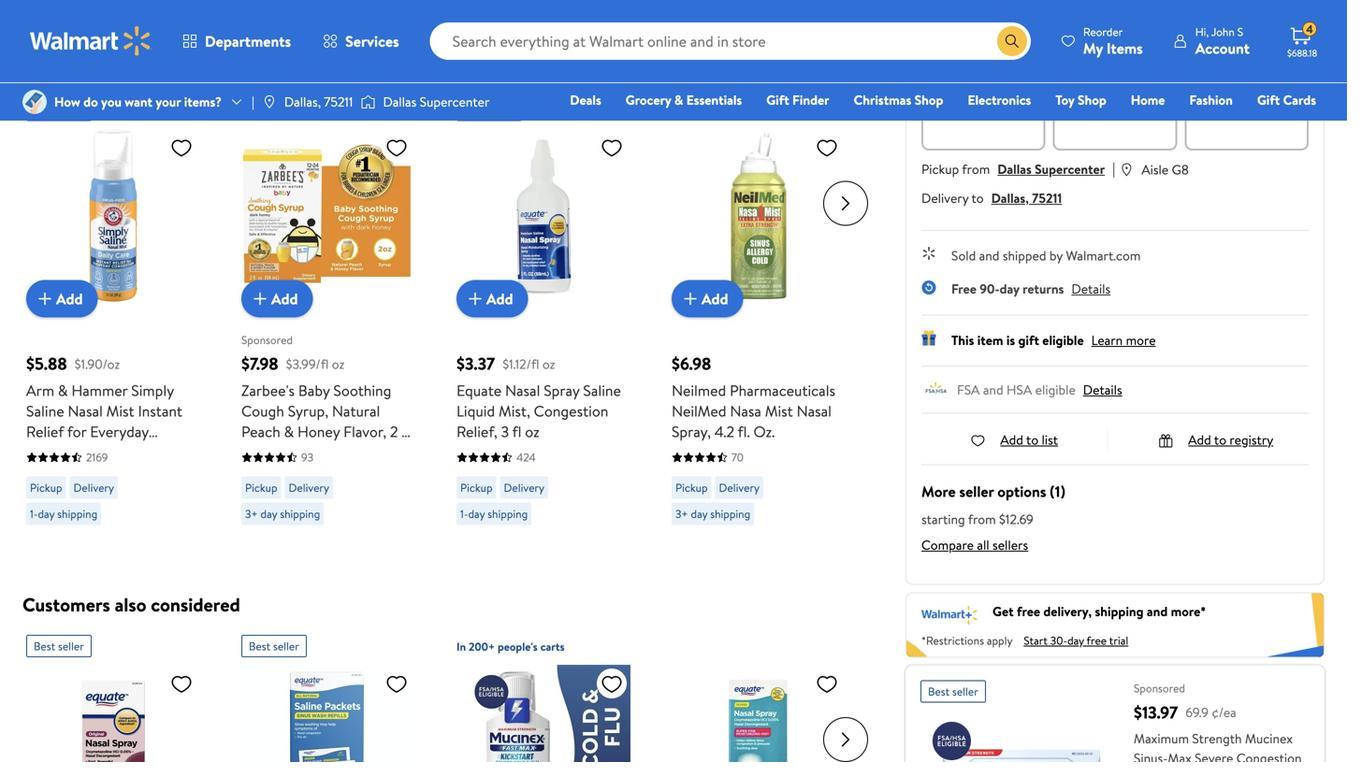 Task type: describe. For each thing, give the bounding box(es) containing it.
add to favorites list, arm & hammer simply saline nasal mist instant relief for everyday congestion,3.1 oz image
[[170, 136, 193, 159]]

everyday
[[90, 421, 149, 442]]

oz
[[123, 442, 143, 463]]

more seller options (1) starting from $12.69 compare all sellers
[[921, 481, 1065, 554]]

0 vertical spatial details button
[[1071, 280, 1111, 298]]

compare
[[921, 536, 974, 554]]

pickup down 'intent image for pickup'
[[1096, 88, 1134, 106]]

nasa
[[730, 401, 761, 421]]

based on what customers bought
[[22, 63, 210, 81]]

considered
[[151, 592, 240, 618]]

hammer
[[71, 380, 128, 401]]

0 horizontal spatial dallas,
[[284, 93, 321, 111]]

apply
[[987, 633, 1013, 649]]

add to favorites list, equate severe nasal spray mist, relief for sinus & nasal congestion, 265 sprays, 15ml, 0.50 fl oz image
[[816, 673, 838, 696]]

start 30-day free trial
[[1024, 633, 1128, 649]]

day down relief,
[[468, 506, 485, 522]]

1 horizontal spatial 75211
[[1032, 189, 1062, 207]]

shipping inside banner
[[1095, 602, 1144, 621]]

in 200+ people's carts
[[457, 639, 565, 655]]

dallas supercenter
[[383, 93, 490, 111]]

search icon image
[[1005, 34, 1020, 49]]

seller inside more seller options (1) starting from $12.69 compare all sellers
[[959, 481, 994, 502]]

add to cart image for $5.88
[[34, 288, 56, 310]]

starting
[[921, 510, 965, 529]]

$1.12/fl
[[503, 355, 539, 373]]

shipped
[[1003, 246, 1046, 265]]

$3.37 $1.12/fl oz equate nasal spray saline liquid mist, congestion relief, 3 fl oz
[[457, 352, 621, 442]]

30-
[[1050, 633, 1067, 649]]

oz up 424 at the left bottom of the page
[[525, 421, 540, 442]]

2169
[[86, 449, 108, 465]]

2 3+ day shipping from the left
[[675, 506, 750, 522]]

2 add button from the left
[[241, 280, 313, 318]]

toy shop
[[1056, 91, 1106, 109]]

in
[[457, 639, 466, 655]]

free
[[951, 280, 977, 298]]

shipping for $6.98
[[710, 506, 750, 522]]

dallas inside pickup from dallas supercenter |
[[997, 160, 1032, 178]]

gift cards link
[[1249, 90, 1325, 110]]

day down peach on the left
[[261, 506, 277, 522]]

essentials
[[686, 91, 742, 109]]

you for how do you want your item?
[[982, 13, 1008, 36]]

 image for dallas supercenter
[[361, 93, 376, 111]]

arm & hammer simply saline nasal mist instant relief for everyday congestion,3.1 oz image
[[26, 129, 200, 303]]

best inside the $13.97 group
[[928, 684, 950, 700]]

from inside pickup from dallas supercenter |
[[962, 160, 990, 178]]

congestion,3.1
[[26, 442, 119, 463]]

severe
[[1195, 749, 1233, 762]]

gift finder
[[766, 91, 829, 109]]

baby
[[298, 380, 330, 401]]

424
[[516, 449, 536, 465]]

your for item?
[[1052, 13, 1084, 36]]

day inside get free delivery, shipping and more* banner
[[1067, 633, 1084, 649]]

list
[[1042, 431, 1058, 449]]

200+
[[469, 639, 495, 655]]

equate  all natural saline packets sinus wash refills for allergies & congestion, 50 count image
[[241, 665, 415, 762]]

similar items you might like
[[22, 35, 247, 61]]

add to list button
[[970, 431, 1058, 449]]

saline for $5.88
[[26, 401, 64, 421]]

add for add to cart icon associated with $3.37
[[486, 288, 513, 309]]

add to favorites list, zarbee's baby soothing cough syrup, natural peach & honey flavor, 2 fl oz image
[[385, 136, 408, 159]]

 image for dallas, 75211
[[262, 94, 277, 109]]

get free delivery, shipping and more* banner
[[906, 593, 1325, 658]]

this
[[951, 331, 974, 349]]

soothing
[[333, 380, 391, 401]]

to for registry
[[1214, 431, 1226, 449]]

you for how do you want your items?
[[101, 93, 122, 111]]

today for pickup
[[1101, 105, 1129, 121]]

based
[[22, 63, 56, 81]]

product group containing $3.37
[[457, 91, 631, 533]]

$6.98
[[672, 352, 711, 376]]

items
[[83, 35, 127, 61]]

flavor,
[[343, 421, 386, 442]]

pickup down peach on the left
[[245, 480, 277, 496]]

equate
[[457, 380, 502, 401]]

0 vertical spatial &
[[674, 91, 683, 109]]

shop for toy shop
[[1078, 91, 1106, 109]]

spray,
[[672, 421, 711, 442]]

liquid
[[457, 401, 495, 421]]

shop for christmas shop
[[915, 91, 943, 109]]

0 vertical spatial free
[[1017, 602, 1040, 621]]

2 add to cart image from the left
[[249, 288, 271, 310]]

1 3+ from the left
[[245, 506, 258, 522]]

sold and shipped by walmart.com
[[951, 246, 1141, 265]]

and for sold
[[979, 246, 1000, 265]]

gift cards registry
[[1101, 91, 1316, 135]]

might
[[166, 35, 214, 61]]

aisle g8
[[1142, 160, 1189, 179]]

today for delivery
[[1233, 105, 1261, 121]]

0 vertical spatial 75211
[[324, 93, 353, 111]]

deals
[[570, 91, 601, 109]]

instant
[[138, 401, 182, 421]]

intent image for pickup image
[[1100, 57, 1130, 87]]

supercenter inside pickup from dallas supercenter |
[[1035, 160, 1105, 178]]

0 vertical spatial eligible
[[1042, 331, 1084, 349]]

services button
[[307, 19, 415, 64]]

do for how do you want your items?
[[83, 93, 98, 111]]

do for how do you want your item?
[[959, 13, 978, 36]]

mist inside $5.88 $1.90/oz arm & hammer simply saline nasal mist instant relief for everyday congestion,3.1 oz
[[106, 401, 134, 421]]

zarbee's
[[241, 380, 295, 401]]

also
[[115, 592, 146, 618]]

details for free 90-day returns details
[[1071, 280, 1111, 298]]

1 3+ day shipping from the left
[[245, 506, 320, 522]]

shipping down 93
[[280, 506, 320, 522]]

1- for $3.37
[[460, 506, 468, 522]]

4
[[1306, 21, 1313, 37]]

want for item?
[[1012, 13, 1048, 36]]

learn
[[1091, 331, 1123, 349]]

1 vertical spatial details button
[[1083, 381, 1122, 399]]

add for $5.88 add to cart icon
[[56, 288, 83, 309]]

to for dallas,
[[971, 189, 984, 207]]

home
[[1131, 91, 1165, 109]]

on
[[59, 63, 74, 81]]

registry
[[1230, 431, 1273, 449]]

customers also considered
[[22, 592, 240, 618]]

delivery,
[[1043, 602, 1092, 621]]

90-
[[980, 280, 1000, 298]]

add to favorites list, neilmed pharmaceuticals neilmed nasa mist nasal spray, 4.2 fl. oz. image
[[816, 136, 838, 159]]

deals link
[[562, 90, 610, 110]]

day down congestion,3.1
[[38, 506, 55, 522]]

arrives
[[941, 105, 975, 121]]

add button for $3.37
[[457, 280, 528, 318]]

pickup from dallas supercenter |
[[921, 158, 1115, 179]]

delivery today
[[1223, 88, 1270, 121]]

0 vertical spatial supercenter
[[420, 93, 490, 111]]

add to favorites list, mucinex fast-max kickstart severe cold and flu medicine for adults, cough medicine for adults, liquid cold medicine, with acetaminophen, dextromethorphan hbr, guaifenesin, phenylephrine hcl, 6 fl oz image
[[601, 673, 623, 696]]

add for 3rd add to cart icon from right
[[271, 288, 298, 309]]

1 vertical spatial dallas,
[[991, 189, 1029, 207]]

bought
[[170, 63, 210, 81]]

customers
[[107, 63, 166, 81]]

1 vertical spatial eligible
[[1035, 381, 1076, 399]]

$7.98
[[241, 352, 278, 376]]

finder
[[792, 91, 829, 109]]

this item is gift eligible learn more
[[951, 331, 1156, 349]]

fl.
[[738, 421, 750, 442]]

$13.97 group
[[906, 665, 1325, 762]]

shipping arrives tomorrow
[[941, 88, 1026, 121]]

trial
[[1109, 633, 1128, 649]]

product group containing $5.88
[[26, 91, 200, 533]]

pickup down relief,
[[460, 480, 493, 496]]

carts
[[540, 639, 565, 655]]

strength
[[1192, 729, 1242, 748]]

my
[[1083, 38, 1103, 58]]

you for similar items you might like
[[132, 35, 161, 61]]

compare all sellers button
[[921, 536, 1028, 554]]

gift for cards
[[1257, 91, 1280, 109]]

delivery down 70
[[719, 480, 760, 496]]

product group containing $6.98
[[672, 91, 846, 533]]

how do you want your item?
[[921, 13, 1130, 36]]

neilmed
[[672, 380, 726, 401]]

seller down customers
[[58, 638, 84, 654]]

2
[[390, 421, 398, 442]]

learn more button
[[1091, 331, 1156, 349]]

nasal inside $3.37 $1.12/fl oz equate nasal spray saline liquid mist, congestion relief, 3 fl oz
[[505, 380, 540, 401]]

add left list
[[1000, 431, 1023, 449]]

add to favorites list, equate  all natural saline packets sinus wash refills for allergies & congestion, 50 count image
[[385, 673, 408, 696]]



Task type: vqa. For each thing, say whether or not it's contained in the screenshot.


Task type: locate. For each thing, give the bounding box(es) containing it.
1 horizontal spatial  image
[[361, 93, 376, 111]]

3 add button from the left
[[457, 280, 528, 318]]

start
[[1024, 633, 1048, 649]]

1 vertical spatial &
[[58, 380, 68, 401]]

0 vertical spatial details
[[1071, 280, 1111, 298]]

nasal inside $5.88 $1.90/oz arm & hammer simply saline nasal mist instant relief for everyday congestion,3.1 oz
[[68, 401, 103, 421]]

and right fsa
[[983, 381, 1003, 399]]

maximum strength mucinex sinus-max severe congestion & pain, sinus symptom relief, pain reliever, expectorant and nasal decongestant, 20 caplets image
[[921, 710, 1119, 762]]

grocery
[[626, 91, 671, 109]]

reorder
[[1083, 24, 1123, 40]]

zarbee's baby soothing cough syrup, natural peach & honey flavor, 2 fl oz image
[[241, 129, 415, 303]]

day left returns
[[1000, 280, 1019, 298]]

next slide for similar items you might like list image
[[823, 181, 868, 226]]

1 vertical spatial how
[[54, 93, 80, 111]]

1 horizontal spatial do
[[959, 13, 978, 36]]

1 horizontal spatial 3+
[[675, 506, 688, 522]]

sponsored
[[241, 332, 293, 348], [1134, 680, 1185, 696]]

gift left cards
[[1257, 91, 1280, 109]]

3
[[501, 421, 509, 442]]

saline inside $5.88 $1.90/oz arm & hammer simply saline nasal mist instant relief for everyday congestion,3.1 oz
[[26, 401, 64, 421]]

product group containing in 200+ people's carts
[[457, 628, 631, 762]]

0 horizontal spatial free
[[1017, 602, 1040, 621]]

fl right 2
[[401, 421, 411, 442]]

seller down on on the top
[[58, 102, 84, 118]]

details button down "walmart.com"
[[1071, 280, 1111, 298]]

1 shop from the left
[[915, 91, 943, 109]]

mist inside "$6.98 neilmed pharmaceuticals neilmed nasa mist nasal spray, 4.2 fl. oz."
[[765, 401, 793, 421]]

0 vertical spatial dallas
[[383, 93, 417, 111]]

1 add to cart image from the left
[[34, 288, 56, 310]]

add to favorites list, equate nasal spray saline liquid mist, congestion  relief, 3 fl oz image
[[601, 136, 623, 159]]

shop right christmas
[[915, 91, 943, 109]]

product group
[[26, 91, 200, 533], [241, 91, 415, 533], [457, 91, 631, 533], [672, 91, 846, 533], [26, 628, 200, 762], [241, 628, 415, 762], [457, 628, 631, 762]]

1 horizontal spatial nasal
[[505, 380, 540, 401]]

1 today from the left
[[1101, 105, 1129, 121]]

how left search icon
[[921, 13, 955, 36]]

2 1-day shipping from the left
[[460, 506, 528, 522]]

1 horizontal spatial 1-
[[460, 506, 468, 522]]

add button up $5.88
[[26, 280, 98, 318]]

add to cart image for $3.37
[[464, 288, 486, 310]]

2 horizontal spatial to
[[1214, 431, 1226, 449]]

3+ down peach on the left
[[245, 506, 258, 522]]

saline inside $3.37 $1.12/fl oz equate nasal spray saline liquid mist, congestion relief, 3 fl oz
[[583, 380, 621, 401]]

1 horizontal spatial 1-day shipping
[[460, 506, 528, 522]]

delivery up sold
[[921, 189, 969, 207]]

2 mist from the left
[[765, 401, 793, 421]]

shop right toy
[[1078, 91, 1106, 109]]

mist left the instant
[[106, 401, 134, 421]]

0 horizontal spatial fl
[[401, 421, 411, 442]]

delivery down 2169
[[73, 480, 114, 496]]

is
[[1006, 331, 1015, 349]]

0 horizontal spatial dallas
[[383, 93, 417, 111]]

1 horizontal spatial fl
[[512, 421, 522, 442]]

details down the learn
[[1083, 381, 1122, 399]]

1 horizontal spatial &
[[284, 421, 294, 442]]

neilmed pharmaceuticals neilmed nasa mist nasal spray, 4.2 fl. oz. image
[[672, 129, 846, 303]]

2 vertical spatial &
[[284, 421, 294, 442]]

item
[[977, 331, 1003, 349]]

4 add to cart image from the left
[[679, 288, 702, 310]]

1 1- from the left
[[30, 506, 38, 522]]

peach
[[241, 421, 280, 442]]

electronics link
[[959, 90, 1040, 110]]

0 horizontal spatial |
[[252, 93, 254, 111]]

intent image for delivery image
[[1232, 57, 1262, 87]]

christmas
[[854, 91, 911, 109]]

add button up $6.98
[[672, 280, 743, 318]]

services
[[345, 31, 399, 51]]

 image
[[361, 93, 376, 111], [262, 94, 277, 109]]

want left reorder
[[1012, 13, 1048, 36]]

seller inside the $13.97 group
[[952, 684, 978, 700]]

0 vertical spatial and
[[979, 246, 1000, 265]]

eligible right hsa
[[1035, 381, 1076, 399]]

& inside $5.88 $1.90/oz arm & hammer simply saline nasal mist instant relief for everyday congestion,3.1 oz
[[58, 380, 68, 401]]

add up $6.98
[[702, 288, 728, 309]]

2 horizontal spatial you
[[982, 13, 1008, 36]]

0 horizontal spatial to
[[971, 189, 984, 207]]

| right "items?"
[[252, 93, 254, 111]]

best seller inside the $13.97 group
[[928, 684, 978, 700]]

add up $5.88
[[56, 288, 83, 309]]

hi,
[[1195, 24, 1209, 40]]

1-day shipping for $3.37
[[460, 506, 528, 522]]

next slide for customers also considered list image
[[823, 718, 868, 762]]

shipping up trial
[[1095, 602, 1144, 621]]

hi, john s account
[[1195, 24, 1250, 58]]

1 horizontal spatial you
[[132, 35, 161, 61]]

want
[[1012, 13, 1048, 36], [125, 93, 152, 111]]

0 horizontal spatial 3+ day shipping
[[245, 506, 320, 522]]

1 fl from the left
[[401, 421, 411, 442]]

oz right $3.99/fl
[[332, 355, 345, 373]]

seller left deals
[[488, 102, 514, 118]]

and right sold
[[979, 246, 1000, 265]]

$3.99/fl
[[286, 355, 329, 373]]

0 horizontal spatial sponsored
[[241, 332, 293, 348]]

dallas up add to favorites list, zarbee's baby soothing cough syrup, natural peach & honey flavor, 2 fl oz icon
[[383, 93, 417, 111]]

fl inside $3.37 $1.12/fl oz equate nasal spray saline liquid mist, congestion relief, 3 fl oz
[[512, 421, 522, 442]]

add for $6.98 add to cart icon
[[702, 288, 728, 309]]

0 horizontal spatial today
[[1101, 105, 1129, 121]]

0 horizontal spatial  image
[[262, 94, 277, 109]]

 image
[[22, 90, 47, 114]]

nasal down $1.12/fl
[[505, 380, 540, 401]]

item?
[[1088, 13, 1130, 36]]

3 add to cart image from the left
[[464, 288, 486, 310]]

g8
[[1172, 160, 1189, 179]]

0 horizontal spatial want
[[125, 93, 152, 111]]

1- down congestion,3.1
[[30, 506, 38, 522]]

gifting made easy image
[[921, 331, 936, 346]]

1 mist from the left
[[106, 401, 134, 421]]

you up intent image for shipping
[[982, 13, 1008, 36]]

shipping
[[959, 88, 1008, 106]]

70
[[732, 449, 744, 465]]

shipping for $3.37
[[488, 506, 528, 522]]

2 gift from the left
[[1257, 91, 1280, 109]]

nasal up congestion,3.1
[[68, 401, 103, 421]]

sponsored up $7.98
[[241, 332, 293, 348]]

0 vertical spatial dallas,
[[284, 93, 321, 111]]

delivery down 424 at the left bottom of the page
[[504, 480, 544, 496]]

by
[[1050, 246, 1063, 265]]

0 vertical spatial how
[[921, 13, 955, 36]]

from up delivery to dallas, 75211 on the right of page
[[962, 160, 990, 178]]

gift
[[1018, 331, 1039, 349]]

grocery & essentials link
[[617, 90, 750, 110]]

2 fl from the left
[[512, 421, 522, 442]]

0 horizontal spatial 75211
[[324, 93, 353, 111]]

0 horizontal spatial nasal
[[68, 401, 103, 421]]

add to cart image
[[34, 288, 56, 310], [249, 288, 271, 310], [464, 288, 486, 310], [679, 288, 702, 310]]

product group containing $7.98
[[241, 91, 415, 533]]

oz.
[[754, 421, 775, 442]]

max
[[1168, 749, 1192, 762]]

similar
[[22, 35, 78, 61]]

add to favorites list, equate original 12 hour nasal spray, max strength, 1 fluid ounce image
[[170, 673, 193, 696]]

saline for $3.37
[[583, 380, 621, 401]]

*restrictions apply
[[921, 633, 1013, 649]]

0 vertical spatial from
[[962, 160, 990, 178]]

eligible right the gift
[[1042, 331, 1084, 349]]

returns
[[1023, 280, 1064, 298]]

1 horizontal spatial how
[[921, 13, 955, 36]]

1 horizontal spatial 3+ day shipping
[[675, 506, 750, 522]]

0 horizontal spatial 3+
[[245, 506, 258, 522]]

shipping down 70
[[710, 506, 750, 522]]

1 horizontal spatial gift
[[1257, 91, 1280, 109]]

how for how do you want your items?
[[54, 93, 80, 111]]

1 vertical spatial details
[[1083, 381, 1122, 399]]

add up $1.12/fl
[[486, 288, 513, 309]]

1- down relief,
[[460, 506, 468, 522]]

walmart image
[[30, 26, 152, 56]]

equate severe nasal spray mist, relief for sinus & nasal congestion, 265 sprays, 15ml, 0.50 fl oz image
[[672, 665, 846, 762]]

2 horizontal spatial nasal
[[797, 401, 832, 421]]

0 vertical spatial |
[[252, 93, 254, 111]]

0 horizontal spatial 1-
[[30, 506, 38, 522]]

1 1-day shipping from the left
[[30, 506, 97, 522]]

sponsored $13.97 69.9 ¢/ea maximum strength mucinex sinus-max severe congestio
[[1134, 680, 1306, 762]]

2 shop from the left
[[1078, 91, 1106, 109]]

1 horizontal spatial dallas,
[[991, 189, 1029, 207]]

sponsored $7.98 $3.99/fl oz zarbee's baby soothing cough syrup, natural peach & honey flavor, 2 fl oz
[[241, 332, 411, 463]]

items?
[[184, 93, 222, 111]]

1 horizontal spatial want
[[1012, 13, 1048, 36]]

1 horizontal spatial sponsored
[[1134, 680, 1185, 696]]

syrup,
[[288, 401, 328, 421]]

1 gift from the left
[[766, 91, 789, 109]]

dallas
[[383, 93, 417, 111], [997, 160, 1032, 178]]

dallas, down departments
[[284, 93, 321, 111]]

2 horizontal spatial &
[[674, 91, 683, 109]]

Search search field
[[430, 22, 1031, 60]]

neilmed
[[672, 401, 726, 421]]

reorder my items
[[1083, 24, 1143, 58]]

1-day shipping down congestion,3.1
[[30, 506, 97, 522]]

1- for $5.88
[[30, 506, 38, 522]]

how for how do you want your item?
[[921, 13, 955, 36]]

& inside sponsored $7.98 $3.99/fl oz zarbee's baby soothing cough syrup, natural peach & honey flavor, 2 fl oz
[[284, 421, 294, 442]]

pickup
[[1096, 88, 1134, 106], [921, 160, 959, 178], [30, 480, 62, 496], [245, 480, 277, 496], [460, 480, 493, 496], [675, 480, 708, 496]]

& right grocery
[[674, 91, 683, 109]]

free
[[1017, 602, 1040, 621], [1087, 633, 1107, 649]]

0 vertical spatial sponsored
[[241, 332, 293, 348]]

 image right dallas, 75211 at the top of page
[[361, 93, 376, 111]]

add up $3.99/fl
[[271, 288, 298, 309]]

3+ down spray,
[[675, 506, 688, 522]]

you up customers
[[132, 35, 161, 61]]

1 horizontal spatial supercenter
[[1035, 160, 1105, 178]]

do left search icon
[[959, 13, 978, 36]]

oz right $1.12/fl
[[542, 355, 555, 373]]

what
[[77, 63, 104, 81]]

home link
[[1122, 90, 1174, 110]]

saline right spray at the left of the page
[[583, 380, 621, 401]]

seller right more
[[959, 481, 994, 502]]

add button up $3.37
[[457, 280, 528, 318]]

equate nasal spray saline liquid mist, congestion  relief, 3 fl oz image
[[457, 129, 631, 303]]

today inside delivery today
[[1233, 105, 1261, 121]]

Walmart Site-Wide search field
[[430, 22, 1031, 60]]

nasal right oz.
[[797, 401, 832, 421]]

1 vertical spatial your
[[156, 93, 181, 111]]

$13.97
[[1134, 701, 1178, 724]]

details button down the learn
[[1083, 381, 1122, 399]]

1 vertical spatial dallas
[[997, 160, 1032, 178]]

3+ day shipping down 70
[[675, 506, 750, 522]]

add to cart image for $6.98
[[679, 288, 702, 310]]

oz down cough
[[241, 442, 256, 463]]

0 horizontal spatial you
[[101, 93, 122, 111]]

$5.88
[[26, 352, 67, 376]]

and inside get free delivery, shipping and more* banner
[[1147, 602, 1168, 621]]

shipping down 2169
[[57, 506, 97, 522]]

hsa
[[1007, 381, 1032, 399]]

today inside 'pickup today'
[[1101, 105, 1129, 121]]

mist right nasa
[[765, 401, 793, 421]]

$1.90/oz
[[75, 355, 120, 373]]

departments button
[[167, 19, 307, 64]]

1 horizontal spatial free
[[1087, 633, 1107, 649]]

1 vertical spatial free
[[1087, 633, 1107, 649]]

fsa and hsa eligible details
[[957, 381, 1122, 399]]

to left registry
[[1214, 431, 1226, 449]]

do
[[959, 13, 978, 36], [83, 93, 98, 111]]

toy shop link
[[1047, 90, 1115, 110]]

details for fsa and hsa eligible details
[[1083, 381, 1122, 399]]

more
[[921, 481, 956, 502]]

1 vertical spatial 75211
[[1032, 189, 1062, 207]]

dallas, 75211
[[284, 93, 353, 111]]

pickup down spray,
[[675, 480, 708, 496]]

gift for finder
[[766, 91, 789, 109]]

intent image for shipping image
[[969, 57, 998, 87]]

details down "walmart.com"
[[1071, 280, 1111, 298]]

1 vertical spatial do
[[83, 93, 98, 111]]

dallas, 75211 button
[[991, 189, 1062, 207]]

like
[[218, 35, 247, 61]]

oz
[[332, 355, 345, 373], [542, 355, 555, 373], [525, 421, 540, 442], [241, 442, 256, 463]]

fl right 3
[[512, 421, 522, 442]]

sponsored for $7.98
[[241, 332, 293, 348]]

fashion
[[1189, 91, 1233, 109]]

0 horizontal spatial shop
[[915, 91, 943, 109]]

dallas,
[[284, 93, 321, 111], [991, 189, 1029, 207]]

| left aisle
[[1112, 158, 1115, 179]]

nasal
[[505, 380, 540, 401], [68, 401, 103, 421], [797, 401, 832, 421]]

day down spray,
[[691, 506, 708, 522]]

your left "items?"
[[156, 93, 181, 111]]

2 vertical spatial and
[[1147, 602, 1168, 621]]

0 horizontal spatial mist
[[106, 401, 134, 421]]

1 vertical spatial from
[[968, 510, 996, 529]]

1 vertical spatial want
[[125, 93, 152, 111]]

walmart.com
[[1066, 246, 1141, 265]]

add left registry
[[1188, 431, 1211, 449]]

1-day shipping for $5.88
[[30, 506, 97, 522]]

your up my
[[1052, 13, 1084, 36]]

1 horizontal spatial today
[[1233, 105, 1261, 121]]

0 vertical spatial want
[[1012, 13, 1048, 36]]

1 vertical spatial sponsored
[[1134, 680, 1185, 696]]

debit
[[1204, 117, 1236, 135]]

you down based on what customers bought
[[101, 93, 122, 111]]

pickup inside pickup from dallas supercenter |
[[921, 160, 959, 178]]

your
[[1052, 13, 1084, 36], [156, 93, 181, 111]]

seller down the *restrictions apply
[[952, 684, 978, 700]]

want for items?
[[125, 93, 152, 111]]

from inside more seller options (1) starting from $12.69 compare all sellers
[[968, 510, 996, 529]]

get
[[993, 602, 1014, 621]]

0 horizontal spatial &
[[58, 380, 68, 401]]

2 today from the left
[[1233, 105, 1261, 121]]

add button for $6.98
[[672, 280, 743, 318]]

relief,
[[457, 421, 497, 442]]

shipping for $5.88
[[57, 506, 97, 522]]

sponsored for $13.97
[[1134, 680, 1185, 696]]

mucinex fast-max kickstart severe cold and flu medicine for adults, cough medicine for adults, liquid cold medicine, with acetaminophen, dextromethorphan hbr, guaifenesin, phenylephrine hcl, 6 fl oz image
[[457, 665, 631, 762]]

registry link
[[1092, 116, 1157, 136]]

delivery to dallas, 75211
[[921, 189, 1062, 207]]

sinus-
[[1134, 749, 1168, 762]]

1 vertical spatial |
[[1112, 158, 1115, 179]]

free left trial
[[1087, 633, 1107, 649]]

add to cart image up $7.98
[[249, 288, 271, 310]]

sponsored inside sponsored $7.98 $3.99/fl oz zarbee's baby soothing cough syrup, natural peach & honey flavor, 2 fl oz
[[241, 332, 293, 348]]

75211 down services popup button at the left
[[324, 93, 353, 111]]

$5.88 $1.90/oz arm & hammer simply saline nasal mist instant relief for everyday congestion,3.1 oz
[[26, 352, 182, 463]]

sold
[[951, 246, 976, 265]]

0 horizontal spatial do
[[83, 93, 98, 111]]

dallas up dallas, 75211 button
[[997, 160, 1032, 178]]

1 add button from the left
[[26, 280, 98, 318]]

1 horizontal spatial shop
[[1078, 91, 1106, 109]]

fsa
[[957, 381, 980, 399]]

free right get
[[1017, 602, 1040, 621]]

do down what
[[83, 93, 98, 111]]

1 horizontal spatial |
[[1112, 158, 1115, 179]]

add to cart image up $3.37
[[464, 288, 486, 310]]

sponsored up $13.97
[[1134, 680, 1185, 696]]

to left list
[[1026, 431, 1039, 449]]

christmas shop
[[854, 91, 943, 109]]

0 vertical spatial do
[[959, 13, 978, 36]]

shipping down 424 at the left bottom of the page
[[488, 506, 528, 522]]

saline left for
[[26, 401, 64, 421]]

to left dallas, 75211 button
[[971, 189, 984, 207]]

cards
[[1283, 91, 1316, 109]]

0 horizontal spatial saline
[[26, 401, 64, 421]]

1 horizontal spatial dallas
[[997, 160, 1032, 178]]

0 horizontal spatial gift
[[766, 91, 789, 109]]

1 vertical spatial supercenter
[[1035, 160, 1105, 178]]

departments
[[205, 31, 291, 51]]

people's
[[498, 639, 538, 655]]

0 horizontal spatial your
[[156, 93, 181, 111]]

0 horizontal spatial supercenter
[[420, 93, 490, 111]]

s
[[1237, 24, 1243, 40]]

gift
[[766, 91, 789, 109], [1257, 91, 1280, 109]]

equate original 12 hour nasal spray, max strength, 1 fluid ounce image
[[26, 665, 200, 762]]

add button
[[26, 280, 98, 318], [241, 280, 313, 318], [457, 280, 528, 318], [672, 280, 743, 318]]

add button for $5.88
[[26, 280, 98, 318]]

4 add button from the left
[[672, 280, 743, 318]]

how down on on the top
[[54, 93, 80, 111]]

2 1- from the left
[[460, 506, 468, 522]]

seller up equate  all natural saline packets sinus wash refills for allergies & congestion, 50 count "image"
[[273, 638, 299, 654]]

day down delivery,
[[1067, 633, 1084, 649]]

0 horizontal spatial how
[[54, 93, 80, 111]]

0 vertical spatial your
[[1052, 13, 1084, 36]]

1 vertical spatial and
[[983, 381, 1003, 399]]

nasal inside "$6.98 neilmed pharmaceuticals neilmed nasa mist nasal spray, 4.2 fl. oz."
[[797, 401, 832, 421]]

from up all
[[968, 510, 996, 529]]

options
[[997, 481, 1046, 502]]

sponsored inside sponsored $13.97 69.9 ¢/ea maximum strength mucinex sinus-max severe congestio
[[1134, 680, 1185, 696]]

1 horizontal spatial saline
[[583, 380, 621, 401]]

& right arm
[[58, 380, 68, 401]]

mist
[[106, 401, 134, 421], [765, 401, 793, 421]]

pickup down congestion,3.1
[[30, 480, 62, 496]]

maximum
[[1134, 729, 1189, 748]]

your for items?
[[156, 93, 181, 111]]

delivery down intent image for delivery in the right top of the page
[[1223, 88, 1270, 106]]

0 horizontal spatial 1-day shipping
[[30, 506, 97, 522]]

and left more*
[[1147, 602, 1168, 621]]

2 3+ from the left
[[675, 506, 688, 522]]

4.2
[[715, 421, 734, 442]]

supercenter
[[420, 93, 490, 111], [1035, 160, 1105, 178]]

toy
[[1056, 91, 1075, 109]]

1 horizontal spatial to
[[1026, 431, 1039, 449]]

to for list
[[1026, 431, 1039, 449]]

one debit
[[1173, 117, 1236, 135]]

aisle
[[1142, 160, 1169, 179]]

and for fsa
[[983, 381, 1003, 399]]

delivery down 93
[[289, 480, 329, 496]]

gift finder link
[[758, 90, 838, 110]]

gift inside "gift cards registry"
[[1257, 91, 1280, 109]]

1 horizontal spatial mist
[[765, 401, 793, 421]]

saline
[[583, 380, 621, 401], [26, 401, 64, 421]]

fl inside sponsored $7.98 $3.99/fl oz zarbee's baby soothing cough syrup, natural peach & honey flavor, 2 fl oz
[[401, 421, 411, 442]]

& right peach on the left
[[284, 421, 294, 442]]

 image left dallas, 75211 at the top of page
[[262, 94, 277, 109]]

walmart plus image
[[921, 602, 978, 625]]

delivery
[[1223, 88, 1270, 106], [921, 189, 969, 207], [73, 480, 114, 496], [289, 480, 329, 496], [504, 480, 544, 496], [719, 480, 760, 496]]

mist,
[[499, 401, 530, 421]]

1 horizontal spatial your
[[1052, 13, 1084, 36]]

congestion
[[534, 401, 608, 421]]



